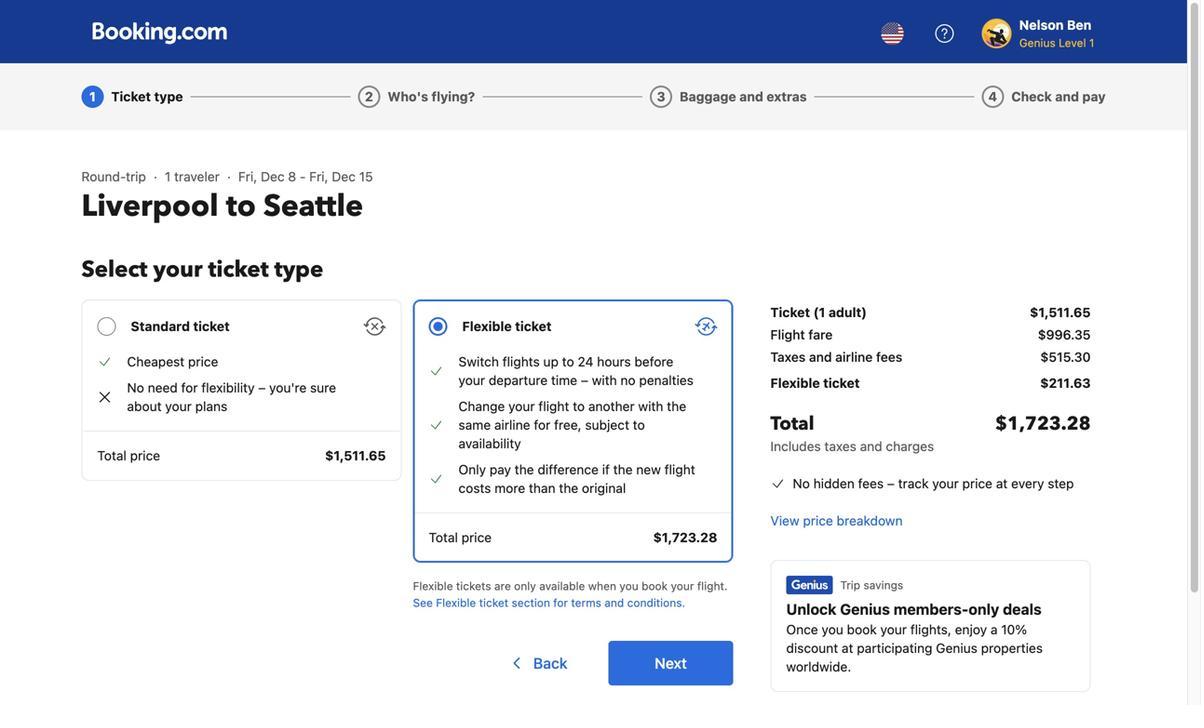 Task type: vqa. For each thing, say whether or not it's contained in the screenshot.
1
yes



Task type: locate. For each thing, give the bounding box(es) containing it.
row containing ticket (1 adult)
[[771, 300, 1091, 326]]

1 vertical spatial type
[[274, 255, 323, 285]]

1 vertical spatial genius
[[840, 601, 890, 619]]

$1,723.28 up flight.
[[653, 530, 718, 546]]

table
[[771, 300, 1091, 464]]

and left extras on the top of the page
[[740, 89, 764, 104]]

1 dec from the left
[[261, 169, 285, 184]]

0 vertical spatial total price
[[97, 448, 160, 464]]

0 vertical spatial book
[[642, 580, 668, 593]]

genius down the nelson
[[1019, 36, 1056, 49]]

0 vertical spatial for
[[181, 380, 198, 396]]

trip
[[126, 169, 146, 184]]

0 vertical spatial $1,511.65
[[1030, 305, 1091, 320]]

0 horizontal spatial no
[[127, 380, 144, 396]]

and for taxes
[[809, 350, 832, 365]]

0 horizontal spatial type
[[154, 89, 183, 104]]

1 horizontal spatial no
[[793, 476, 810, 492]]

total cell
[[771, 412, 934, 456]]

departure
[[489, 373, 548, 388]]

$1,511.65 down sure
[[325, 448, 386, 464]]

0 vertical spatial flexible ticket
[[462, 319, 552, 334]]

3 row from the top
[[771, 348, 1091, 371]]

for inside change your flight to another with the same airline for free, subject to availability
[[534, 418, 551, 433]]

only up section
[[514, 580, 536, 593]]

genius
[[1019, 36, 1056, 49], [840, 601, 890, 619], [936, 641, 978, 657]]

only inside unlock genius members-only deals once you book your flights, enjoy a 10% discount at participating genius properties worldwide.
[[969, 601, 1000, 619]]

total for no need for flexibility – you're sure about your plans
[[97, 448, 127, 464]]

2 row from the top
[[771, 326, 1091, 348]]

1 vertical spatial you
[[822, 623, 844, 638]]

for down available
[[553, 597, 568, 610]]

2 vertical spatial total
[[429, 530, 458, 546]]

– left you're on the bottom of the page
[[258, 380, 266, 396]]

0 horizontal spatial flight
[[539, 399, 569, 414]]

$1,723.28 down $211.63 cell
[[996, 412, 1091, 437]]

booking.com logo image
[[93, 22, 227, 44], [93, 22, 227, 44]]

no need for flexibility – you're sure about your plans
[[127, 380, 336, 414]]

0 horizontal spatial –
[[258, 380, 266, 396]]

track
[[898, 476, 929, 492]]

1 horizontal spatial book
[[847, 623, 877, 638]]

airline
[[836, 350, 873, 365], [494, 418, 530, 433]]

you inside unlock genius members-only deals once you book your flights, enjoy a 10% discount at participating genius properties worldwide.
[[822, 623, 844, 638]]

1 horizontal spatial $1,723.28
[[996, 412, 1091, 437]]

1 vertical spatial $1,511.65
[[325, 448, 386, 464]]

8
[[288, 169, 296, 184]]

pay inside only pay the difference if the new flight costs more than the original
[[490, 462, 511, 478]]

type down seattle
[[274, 255, 323, 285]]

10%
[[1001, 623, 1027, 638]]

flexible up switch
[[462, 319, 512, 334]]

dec left 8 at the top left of page
[[261, 169, 285, 184]]

and inside taxes and airline fees cell
[[809, 350, 832, 365]]

1 row from the top
[[771, 300, 1091, 326]]

0 horizontal spatial dec
[[261, 169, 285, 184]]

1 horizontal spatial total price
[[429, 530, 492, 546]]

and
[[740, 89, 764, 104], [1055, 89, 1079, 104], [809, 350, 832, 365], [860, 439, 883, 454], [605, 597, 624, 610]]

total includes taxes and charges
[[771, 412, 934, 454]]

1 horizontal spatial genius
[[936, 641, 978, 657]]

plans
[[195, 399, 227, 414]]

your right track
[[932, 476, 959, 492]]

participating
[[857, 641, 933, 657]]

0 horizontal spatial for
[[181, 380, 198, 396]]

no
[[621, 373, 636, 388]]

1 vertical spatial total
[[97, 448, 127, 464]]

for left free,
[[534, 418, 551, 433]]

2 horizontal spatial total
[[771, 412, 814, 437]]

savings
[[864, 579, 904, 592]]

2 horizontal spatial –
[[887, 476, 895, 492]]

ticket inside cell
[[771, 305, 810, 320]]

0 horizontal spatial $1,723.28
[[653, 530, 718, 546]]

24
[[578, 354, 594, 370]]

0 vertical spatial only
[[514, 580, 536, 593]]

1 horizontal spatial for
[[534, 418, 551, 433]]

1 horizontal spatial ·
[[227, 169, 231, 184]]

change
[[459, 399, 505, 414]]

0 horizontal spatial book
[[642, 580, 668, 593]]

ticket right standard
[[193, 319, 230, 334]]

1 vertical spatial flexible ticket
[[771, 376, 860, 391]]

and right the taxes
[[860, 439, 883, 454]]

and right "check"
[[1055, 89, 1079, 104]]

1 horizontal spatial you
[[822, 623, 844, 638]]

total price down about
[[97, 448, 160, 464]]

no
[[127, 380, 144, 396], [793, 476, 810, 492]]

1 vertical spatial ticket
[[771, 305, 810, 320]]

1 vertical spatial with
[[638, 399, 664, 414]]

ben
[[1067, 17, 1092, 33]]

ticket up trip
[[111, 89, 151, 104]]

ticket inside option
[[515, 319, 552, 334]]

ticket up flight
[[771, 305, 810, 320]]

None radio
[[413, 300, 733, 563]]

1 horizontal spatial flexible ticket
[[771, 376, 860, 391]]

next
[[655, 655, 687, 673]]

1 horizontal spatial –
[[581, 373, 588, 388]]

total price inside option
[[429, 530, 492, 546]]

the down difference on the bottom left of the page
[[559, 481, 579, 496]]

0 horizontal spatial total price
[[97, 448, 160, 464]]

book for are
[[642, 580, 668, 593]]

book for members-
[[847, 623, 877, 638]]

total price
[[97, 448, 160, 464], [429, 530, 492, 546]]

0 horizontal spatial at
[[842, 641, 854, 657]]

2 horizontal spatial for
[[553, 597, 568, 610]]

1 horizontal spatial total
[[429, 530, 458, 546]]

and down when
[[605, 597, 624, 610]]

genius down enjoy
[[936, 641, 978, 657]]

section
[[512, 597, 550, 610]]

price right view
[[803, 514, 833, 529]]

type
[[154, 89, 183, 104], [274, 255, 323, 285]]

terms
[[571, 597, 602, 610]]

0 horizontal spatial ticket
[[111, 89, 151, 104]]

and down the fare
[[809, 350, 832, 365]]

0 horizontal spatial with
[[592, 373, 617, 388]]

flexible ticket inside option
[[462, 319, 552, 334]]

1 horizontal spatial with
[[638, 399, 664, 414]]

2 horizontal spatial 1
[[1090, 36, 1095, 49]]

1 vertical spatial flight
[[665, 462, 695, 478]]

1 horizontal spatial type
[[274, 255, 323, 285]]

0 horizontal spatial $1,511.65
[[325, 448, 386, 464]]

0 horizontal spatial ·
[[154, 169, 157, 184]]

flight up free,
[[539, 399, 569, 414]]

only up a
[[969, 601, 1000, 619]]

0 vertical spatial flight
[[539, 399, 569, 414]]

same
[[459, 418, 491, 433]]

no up about
[[127, 380, 144, 396]]

and for check
[[1055, 89, 1079, 104]]

0 horizontal spatial pay
[[490, 462, 511, 478]]

1 horizontal spatial 1
[[165, 169, 171, 184]]

for right need
[[181, 380, 198, 396]]

dec left 15
[[332, 169, 356, 184]]

0 horizontal spatial flexible ticket
[[462, 319, 552, 334]]

– inside no need for flexibility – you're sure about your plans
[[258, 380, 266, 396]]

ticket
[[111, 89, 151, 104], [771, 305, 810, 320]]

at left the every
[[996, 476, 1008, 492]]

ticket for ticket (1 adult)
[[771, 305, 810, 320]]

0 vertical spatial total
[[771, 412, 814, 437]]

no inside no need for flexibility – you're sure about your plans
[[127, 380, 144, 396]]

worldwide.
[[786, 660, 852, 675]]

airline up availability on the bottom
[[494, 418, 530, 433]]

total
[[771, 412, 814, 437], [97, 448, 127, 464], [429, 530, 458, 546]]

0 vertical spatial with
[[592, 373, 617, 388]]

dec
[[261, 169, 285, 184], [332, 169, 356, 184]]

flight fare
[[771, 327, 833, 343]]

0 horizontal spatial total
[[97, 448, 127, 464]]

flexible ticket down taxes and airline fees cell
[[771, 376, 860, 391]]

free,
[[554, 418, 582, 433]]

your inside change your flight to another with the same airline for free, subject to availability
[[509, 399, 535, 414]]

total price up tickets
[[429, 530, 492, 546]]

trip savings
[[840, 579, 904, 592]]

– inside 'switch flights up to 24 hours before your departure time – with no penalties'
[[581, 373, 588, 388]]

pay down level on the top of page
[[1083, 89, 1106, 104]]

type up traveler
[[154, 89, 183, 104]]

includes
[[771, 439, 821, 454]]

·
[[154, 169, 157, 184], [227, 169, 231, 184]]

only inside flexible tickets are only available when you book your flight. see flexible ticket section for terms and conditions.
[[514, 580, 536, 593]]

1 horizontal spatial airline
[[836, 350, 873, 365]]

0 vertical spatial at
[[996, 476, 1008, 492]]

table containing total
[[771, 300, 1091, 464]]

1 vertical spatial book
[[847, 623, 877, 638]]

your inside flexible tickets are only available when you book your flight. see flexible ticket section for terms and conditions.
[[671, 580, 694, 593]]

cheapest
[[127, 354, 185, 370]]

0 horizontal spatial you
[[620, 580, 639, 593]]

adult)
[[829, 305, 867, 320]]

price left the every
[[963, 476, 993, 492]]

0 vertical spatial you
[[620, 580, 639, 593]]

2 vertical spatial for
[[553, 597, 568, 610]]

1 vertical spatial no
[[793, 476, 810, 492]]

difference
[[538, 462, 599, 478]]

$1,511.65 up $996.35
[[1030, 305, 1091, 320]]

no left the hidden
[[793, 476, 810, 492]]

book up participating
[[847, 623, 877, 638]]

$1,511.65 cell
[[1030, 304, 1091, 322]]

unlock
[[786, 601, 837, 619]]

you right when
[[620, 580, 639, 593]]

– left track
[[887, 476, 895, 492]]

2
[[365, 89, 373, 104]]

at up worldwide.
[[842, 641, 854, 657]]

1 horizontal spatial $1,511.65
[[1030, 305, 1091, 320]]

total price for change your flight to another with the same airline for free, subject to availability
[[429, 530, 492, 546]]

back
[[533, 655, 568, 673]]

for
[[181, 380, 198, 396], [534, 418, 551, 433], [553, 597, 568, 610]]

book inside unlock genius members-only deals once you book your flights, enjoy a 10% discount at participating genius properties worldwide.
[[847, 623, 877, 638]]

1 horizontal spatial pay
[[1083, 89, 1106, 104]]

· right trip
[[154, 169, 157, 184]]

original
[[582, 481, 626, 496]]

airline inside change your flight to another with the same airline for free, subject to availability
[[494, 418, 530, 433]]

0 vertical spatial genius
[[1019, 36, 1056, 49]]

0 vertical spatial ticket
[[111, 89, 151, 104]]

ticket up flights
[[515, 319, 552, 334]]

your down switch
[[459, 373, 485, 388]]

your up participating
[[881, 623, 907, 638]]

genius image
[[786, 576, 833, 595], [786, 576, 833, 595]]

0 horizontal spatial genius
[[840, 601, 890, 619]]

genius down trip savings
[[840, 601, 890, 619]]

members-
[[894, 601, 969, 619]]

book inside flexible tickets are only available when you book your flight. see flexible ticket section for terms and conditions.
[[642, 580, 668, 593]]

fees
[[876, 350, 903, 365], [858, 476, 884, 492]]

2 horizontal spatial genius
[[1019, 36, 1056, 49]]

ticket
[[208, 255, 269, 285], [193, 319, 230, 334], [515, 319, 552, 334], [823, 376, 860, 391], [479, 597, 509, 610]]

round-
[[81, 169, 126, 184]]

row containing taxes and airline fees
[[771, 348, 1091, 371]]

only for members-
[[969, 601, 1000, 619]]

with down the penalties
[[638, 399, 664, 414]]

for inside no need for flexibility – you're sure about your plans
[[181, 380, 198, 396]]

1 horizontal spatial ticket
[[771, 305, 810, 320]]

1 vertical spatial pay
[[490, 462, 511, 478]]

4 row from the top
[[771, 371, 1091, 397]]

the up more
[[515, 462, 534, 478]]

– down 24
[[581, 373, 588, 388]]

only
[[514, 580, 536, 593], [969, 601, 1000, 619]]

2 vertical spatial genius
[[936, 641, 978, 657]]

flexible ticket inside row
[[771, 376, 860, 391]]

your up standard ticket
[[153, 255, 203, 285]]

you
[[620, 580, 639, 593], [822, 623, 844, 638]]

· right traveler
[[227, 169, 231, 184]]

$211.63
[[1040, 376, 1091, 391]]

flight right new
[[665, 462, 695, 478]]

flexible tickets are only available when you book your flight. see flexible ticket section for terms and conditions.
[[413, 580, 728, 610]]

1 vertical spatial for
[[534, 418, 551, 433]]

pay up more
[[490, 462, 511, 478]]

–
[[581, 373, 588, 388], [258, 380, 266, 396], [887, 476, 895, 492]]

1 vertical spatial $1,723.28
[[653, 530, 718, 546]]

1 · from the left
[[154, 169, 157, 184]]

flight inside change your flight to another with the same airline for free, subject to availability
[[539, 399, 569, 414]]

2 vertical spatial 1
[[165, 169, 171, 184]]

1
[[1090, 36, 1095, 49], [89, 89, 96, 104], [165, 169, 171, 184]]

0 vertical spatial airline
[[836, 350, 873, 365]]

before
[[635, 354, 674, 370]]

1 horizontal spatial only
[[969, 601, 1000, 619]]

your inside unlock genius members-only deals once you book your flights, enjoy a 10% discount at participating genius properties worldwide.
[[881, 623, 907, 638]]

flexible ticket up flights
[[462, 319, 552, 334]]

flexible down tickets
[[436, 597, 476, 610]]

who's
[[388, 89, 428, 104]]

to right up
[[562, 354, 574, 370]]

flexible down taxes
[[771, 376, 820, 391]]

0 vertical spatial 1
[[1090, 36, 1095, 49]]

ticket down "are"
[[479, 597, 509, 610]]

ticket down taxes and airline fees cell
[[823, 376, 860, 391]]

flights,
[[911, 623, 952, 638]]

0 horizontal spatial airline
[[494, 418, 530, 433]]

$211.63 cell
[[1040, 374, 1091, 393]]

1 left "ticket type"
[[89, 89, 96, 104]]

0 vertical spatial no
[[127, 380, 144, 396]]

at
[[996, 476, 1008, 492], [842, 641, 854, 657]]

your down need
[[165, 399, 192, 414]]

5 row from the top
[[771, 397, 1091, 464]]

sure
[[310, 380, 336, 396]]

to left seattle
[[226, 186, 256, 227]]

row
[[771, 300, 1091, 326], [771, 326, 1091, 348], [771, 348, 1091, 371], [771, 371, 1091, 397], [771, 397, 1091, 464]]

1 horizontal spatial flight
[[665, 462, 695, 478]]

the down the penalties
[[667, 399, 686, 414]]

1 left traveler
[[165, 169, 171, 184]]

0 horizontal spatial fri,
[[238, 169, 257, 184]]

if
[[602, 462, 610, 478]]

1 horizontal spatial fri,
[[309, 169, 328, 184]]

flexible
[[462, 319, 512, 334], [771, 376, 820, 391], [413, 580, 453, 593], [436, 597, 476, 610]]

deals
[[1003, 601, 1042, 619]]

with down the 'hours'
[[592, 373, 617, 388]]

None radio
[[81, 300, 402, 481]]

hidden
[[814, 476, 855, 492]]

fri, left 8 at the top left of page
[[238, 169, 257, 184]]

0 vertical spatial pay
[[1083, 89, 1106, 104]]

$1,511.65
[[1030, 305, 1091, 320], [325, 448, 386, 464]]

1 vertical spatial only
[[969, 601, 1000, 619]]

book up conditions.
[[642, 580, 668, 593]]

you up the discount
[[822, 623, 844, 638]]

1 vertical spatial airline
[[494, 418, 530, 433]]

fri, right -
[[309, 169, 328, 184]]

your down departure in the bottom left of the page
[[509, 399, 535, 414]]

pay
[[1083, 89, 1106, 104], [490, 462, 511, 478]]

your left flight.
[[671, 580, 694, 593]]

baggage
[[680, 89, 736, 104]]

15
[[359, 169, 373, 184]]

check
[[1012, 89, 1052, 104]]

0 vertical spatial $1,723.28
[[996, 412, 1091, 437]]

1 horizontal spatial dec
[[332, 169, 356, 184]]

charges
[[886, 439, 934, 454]]

1 right level on the top of page
[[1090, 36, 1095, 49]]

0 horizontal spatial only
[[514, 580, 536, 593]]

$515.30 cell
[[1041, 348, 1091, 367]]

1 vertical spatial total price
[[429, 530, 492, 546]]

price
[[188, 354, 218, 370], [130, 448, 160, 464], [963, 476, 993, 492], [803, 514, 833, 529], [462, 530, 492, 546]]

flights
[[503, 354, 540, 370]]

1 vertical spatial at
[[842, 641, 854, 657]]

$1,723.28
[[996, 412, 1091, 437], [653, 530, 718, 546]]

1 horizontal spatial at
[[996, 476, 1008, 492]]

0 vertical spatial fees
[[876, 350, 903, 365]]

you inside flexible tickets are only available when you book your flight. see flexible ticket section for terms and conditions.
[[620, 580, 639, 593]]

standard
[[131, 319, 190, 334]]

and inside flexible tickets are only available when you book your flight. see flexible ticket section for terms and conditions.
[[605, 597, 624, 610]]

airline down adult)
[[836, 350, 873, 365]]

1 vertical spatial 1
[[89, 89, 96, 104]]



Task type: describe. For each thing, give the bounding box(es) containing it.
ticket inside cell
[[823, 376, 860, 391]]

flexibility
[[201, 380, 255, 396]]

row containing total
[[771, 397, 1091, 464]]

genius inside 'nelson ben genius level 1'
[[1019, 36, 1056, 49]]

with inside 'switch flights up to 24 hours before your departure time – with no penalties'
[[592, 373, 617, 388]]

row containing flight fare
[[771, 326, 1091, 348]]

up
[[543, 354, 559, 370]]

new
[[636, 462, 661, 478]]

extras
[[767, 89, 807, 104]]

standard ticket
[[131, 319, 230, 334]]

airline inside cell
[[836, 350, 873, 365]]

back button
[[496, 642, 579, 686]]

check and pay
[[1012, 89, 1106, 104]]

1 fri, from the left
[[238, 169, 257, 184]]

a
[[991, 623, 998, 638]]

baggage and extras
[[680, 89, 807, 104]]

to up free,
[[573, 399, 585, 414]]

ticket inside flexible tickets are only available when you book your flight. see flexible ticket section for terms and conditions.
[[479, 597, 509, 610]]

$996.35
[[1038, 327, 1091, 343]]

you for are
[[620, 580, 639, 593]]

to inside 'switch flights up to 24 hours before your departure time – with no penalties'
[[562, 354, 574, 370]]

$1,511.65 for ticket (1 adult)
[[1030, 305, 1091, 320]]

you for members-
[[822, 623, 844, 638]]

2 dec from the left
[[332, 169, 356, 184]]

flexible ticket for row containing ticket (1 adult)
[[771, 376, 860, 391]]

ticket type
[[111, 89, 183, 104]]

when
[[588, 580, 616, 593]]

for inside flexible tickets are only available when you book your flight. see flexible ticket section for terms and conditions.
[[553, 597, 568, 610]]

the right if on the bottom of page
[[613, 462, 633, 478]]

every
[[1011, 476, 1044, 492]]

none radio containing flexible ticket
[[413, 300, 733, 563]]

your inside 'switch flights up to 24 hours before your departure time – with no penalties'
[[459, 373, 485, 388]]

flight fare cell
[[771, 326, 833, 345]]

price up flexibility
[[188, 354, 218, 370]]

total inside total includes taxes and charges
[[771, 412, 814, 437]]

ticket down round-trip · 1 traveler · fri, dec 8 - fri, dec 15 liverpool to seattle
[[208, 255, 269, 285]]

taxes and airline fees cell
[[771, 348, 903, 367]]

total price for no need for flexibility – you're sure about your plans
[[97, 448, 160, 464]]

1 vertical spatial fees
[[858, 476, 884, 492]]

price up tickets
[[462, 530, 492, 546]]

no hidden fees – track your price at every step
[[793, 476, 1074, 492]]

breakdown
[[837, 514, 903, 529]]

(1
[[814, 305, 826, 320]]

with inside change your flight to another with the same airline for free, subject to availability
[[638, 399, 664, 414]]

ticket for ticket type
[[111, 89, 151, 104]]

and inside total includes taxes and charges
[[860, 439, 883, 454]]

ticket (1 adult) cell
[[771, 304, 867, 322]]

more
[[495, 481, 525, 496]]

properties
[[981, 641, 1043, 657]]

$515.30
[[1041, 350, 1091, 365]]

total for change your flight to another with the same airline for free, subject to availability
[[429, 530, 458, 546]]

1 inside 'nelson ben genius level 1'
[[1090, 36, 1095, 49]]

than
[[529, 481, 556, 496]]

time
[[551, 373, 577, 388]]

trip
[[840, 579, 861, 592]]

penalties
[[639, 373, 694, 388]]

next button
[[609, 642, 733, 686]]

change your flight to another with the same airline for free, subject to availability
[[459, 399, 686, 452]]

4
[[989, 89, 997, 104]]

subject
[[585, 418, 630, 433]]

and for baggage
[[740, 89, 764, 104]]

0 horizontal spatial 1
[[89, 89, 96, 104]]

no for no need for flexibility – you're sure about your plans
[[127, 380, 144, 396]]

flexible inside option
[[462, 319, 512, 334]]

$996.35 cell
[[1038, 326, 1091, 345]]

select
[[81, 255, 148, 285]]

need
[[148, 380, 178, 396]]

view price breakdown link
[[771, 512, 903, 531]]

liverpool
[[81, 186, 219, 227]]

enjoy
[[955, 623, 987, 638]]

view
[[771, 514, 800, 529]]

taxes
[[771, 350, 806, 365]]

2 · from the left
[[227, 169, 231, 184]]

another
[[588, 399, 635, 414]]

$1,723.28 cell
[[996, 412, 1091, 456]]

see flexible ticket section for terms and conditions. link
[[413, 597, 685, 610]]

are
[[494, 580, 511, 593]]

to right subject
[[633, 418, 645, 433]]

flexible ticket for option containing flexible ticket
[[462, 319, 552, 334]]

flight
[[771, 327, 805, 343]]

flexible up see
[[413, 580, 453, 593]]

flight.
[[697, 580, 728, 593]]

$1,511.65 for total price
[[325, 448, 386, 464]]

only pay the difference if the new flight costs more than the original
[[459, 462, 695, 496]]

taxes
[[825, 439, 857, 454]]

price down about
[[130, 448, 160, 464]]

price inside 'element'
[[803, 514, 833, 529]]

flight inside only pay the difference if the new flight costs more than the original
[[665, 462, 695, 478]]

hours
[[597, 354, 631, 370]]

$1,723.28 inside option
[[653, 530, 718, 546]]

at inside unlock genius members-only deals once you book your flights, enjoy a 10% discount at participating genius properties worldwide.
[[842, 641, 854, 657]]

row containing flexible ticket
[[771, 371, 1091, 397]]

view price breakdown element
[[771, 512, 903, 531]]

tickets
[[456, 580, 491, 593]]

no for no hidden fees – track your price at every step
[[793, 476, 810, 492]]

round-trip · 1 traveler · fri, dec 8 - fri, dec 15 liverpool to seattle
[[81, 169, 373, 227]]

your inside no need for flexibility – you're sure about your plans
[[165, 399, 192, 414]]

view price breakdown
[[771, 514, 903, 529]]

conditions.
[[627, 597, 685, 610]]

3
[[657, 89, 665, 104]]

flying?
[[432, 89, 475, 104]]

fees inside taxes and airline fees cell
[[876, 350, 903, 365]]

who's flying?
[[388, 89, 475, 104]]

seattle
[[263, 186, 363, 227]]

0 vertical spatial type
[[154, 89, 183, 104]]

available
[[539, 580, 585, 593]]

the inside change your flight to another with the same airline for free, subject to availability
[[667, 399, 686, 414]]

-
[[300, 169, 306, 184]]

select your ticket type
[[81, 255, 323, 285]]

flexible ticket cell
[[771, 374, 860, 393]]

you're
[[269, 380, 307, 396]]

step
[[1048, 476, 1074, 492]]

unlock genius members-only deals once you book your flights, enjoy a 10% discount at participating genius properties worldwide.
[[786, 601, 1043, 675]]

costs
[[459, 481, 491, 496]]

about
[[127, 399, 162, 414]]

only for are
[[514, 580, 536, 593]]

to inside round-trip · 1 traveler · fri, dec 8 - fri, dec 15 liverpool to seattle
[[226, 186, 256, 227]]

1 inside round-trip · 1 traveler · fri, dec 8 - fri, dec 15 liverpool to seattle
[[165, 169, 171, 184]]

level
[[1059, 36, 1086, 49]]

see
[[413, 597, 433, 610]]

once
[[786, 623, 818, 638]]

only
[[459, 462, 486, 478]]

taxes and airline fees
[[771, 350, 903, 365]]

ticket (1 adult)
[[771, 305, 867, 320]]

none radio containing standard ticket
[[81, 300, 402, 481]]

nelson ben genius level 1
[[1019, 17, 1095, 49]]

fare
[[809, 327, 833, 343]]

2 fri, from the left
[[309, 169, 328, 184]]

traveler
[[174, 169, 220, 184]]

flexible inside cell
[[771, 376, 820, 391]]

cheapest price
[[127, 354, 218, 370]]



